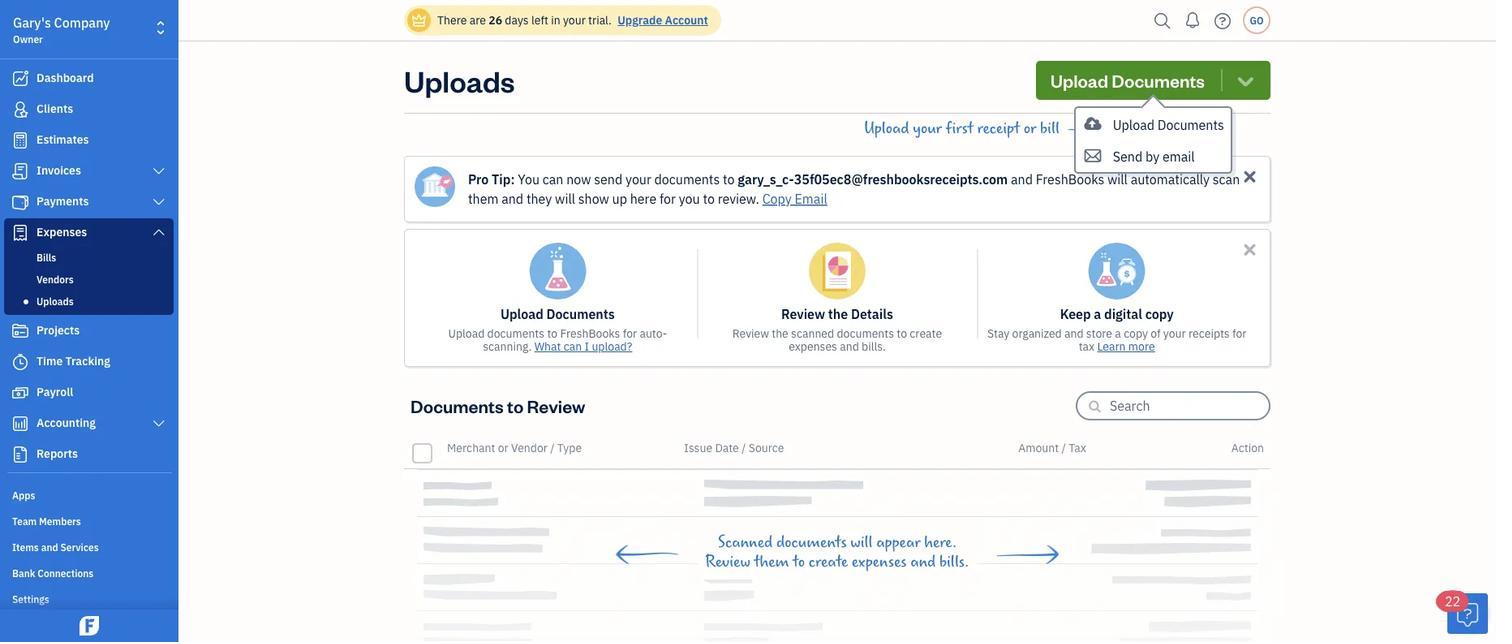 Task type: locate. For each thing, give the bounding box(es) containing it.
1 horizontal spatial for
[[660, 190, 676, 207]]

1 horizontal spatial expenses
[[852, 553, 907, 571]]

resource center badge image
[[1448, 593, 1489, 634]]

1 vertical spatial freshbooks
[[560, 326, 620, 341]]

upload inside upload documents to freshbooks for auto- scanning.
[[448, 326, 485, 341]]

chevron large down image down payroll link
[[151, 417, 166, 430]]

them
[[468, 190, 499, 207], [755, 553, 789, 571]]

and right scanned
[[840, 339, 859, 354]]

to
[[723, 171, 735, 188], [703, 190, 715, 207], [547, 326, 558, 341], [897, 326, 908, 341], [507, 394, 524, 417], [793, 553, 805, 571]]

go button
[[1244, 6, 1271, 34]]

create for details
[[910, 326, 943, 341]]

1 vertical spatial bills.
[[940, 553, 970, 571]]

0 horizontal spatial will
[[555, 190, 576, 207]]

for left auto-
[[623, 326, 637, 341]]

you
[[518, 171, 540, 188]]

1 horizontal spatial uploads
[[404, 61, 515, 99]]

connections
[[38, 567, 94, 580]]

1 vertical spatial create
[[809, 553, 848, 571]]

0 vertical spatial them
[[468, 190, 499, 207]]

1 horizontal spatial them
[[755, 553, 789, 571]]

your left first
[[913, 119, 942, 137]]

a inside 'stay organized and store a copy of your receipts for tax'
[[1116, 326, 1122, 341]]

will left appear in the right of the page
[[851, 533, 873, 551]]

0 vertical spatial expenses
[[789, 339, 838, 354]]

there
[[438, 13, 467, 28]]

copy email button
[[763, 189, 828, 209]]

0 vertical spatial upload documents
[[1051, 69, 1205, 92]]

amount / tax
[[1019, 440, 1087, 455]]

dashboard image
[[11, 71, 30, 87]]

time
[[37, 354, 63, 369]]

1 horizontal spatial the
[[829, 306, 848, 323]]

for right receipts
[[1233, 326, 1247, 341]]

the left scanned
[[772, 326, 789, 341]]

0 vertical spatial upload documents button
[[1036, 61, 1271, 100]]

create
[[910, 326, 943, 341], [809, 553, 848, 571]]

0 horizontal spatial the
[[772, 326, 789, 341]]

services
[[60, 541, 99, 554]]

owner
[[13, 32, 43, 45]]

1 horizontal spatial or
[[1024, 119, 1037, 137]]

freshbooks inside and freshbooks will automatically scan them and they will show up here for you to review.
[[1036, 171, 1105, 188]]

timer image
[[11, 354, 30, 370]]

create inside review the details review the scanned documents to create expenses and bills.
[[910, 326, 943, 341]]

scanning.
[[483, 339, 532, 354]]

26
[[489, 13, 502, 28]]

or
[[1024, 119, 1037, 137], [498, 440, 509, 455]]

will inside scanned documents will appear here. review them to create expenses and bills.
[[851, 533, 873, 551]]

will down send
[[1108, 171, 1128, 188]]

what
[[535, 339, 561, 354]]

2 chevron large down image from the top
[[151, 226, 166, 239]]

send by email
[[1113, 148, 1195, 165]]

chevron large down image
[[151, 196, 166, 209], [151, 417, 166, 430]]

send
[[594, 171, 623, 188]]

expenses down review the details image at top right
[[789, 339, 838, 354]]

organized
[[1013, 326, 1062, 341]]

0 horizontal spatial uploads
[[37, 295, 74, 308]]

and down here.
[[911, 553, 936, 571]]

the up scanned
[[829, 306, 848, 323]]

1 vertical spatial chevron large down image
[[151, 417, 166, 430]]

1 vertical spatial copy
[[1124, 326, 1149, 341]]

payments
[[37, 194, 89, 209]]

documents up email
[[1158, 116, 1225, 133]]

them down 'pro'
[[468, 190, 499, 207]]

them down scanned
[[755, 553, 789, 571]]

bills. down here.
[[940, 553, 970, 571]]

2 horizontal spatial /
[[1062, 440, 1066, 455]]

send
[[1113, 148, 1143, 165]]

documents left i
[[487, 326, 545, 341]]

chevron large down image up bills link
[[151, 226, 166, 239]]

chevron large down image
[[151, 165, 166, 178], [151, 226, 166, 239]]

notifications image
[[1180, 4, 1206, 37]]

chevron large down image inside "payments" link
[[151, 196, 166, 209]]

there are 26 days left in your trial. upgrade account
[[438, 13, 708, 28]]

documents up what can i upload?
[[547, 306, 615, 323]]

now
[[567, 171, 591, 188]]

documents inside dropdown button
[[1112, 69, 1205, 92]]

bills. inside review the details review the scanned documents to create expenses and bills.
[[862, 339, 886, 354]]

0 horizontal spatial bills.
[[862, 339, 886, 354]]

source
[[749, 440, 784, 455]]

chevron large down image inside accounting "link"
[[151, 417, 166, 430]]

or left the vendor
[[498, 440, 509, 455]]

learn
[[1098, 339, 1126, 354]]

send by email button
[[1076, 140, 1231, 172]]

1 / from the left
[[551, 440, 555, 455]]

0 horizontal spatial them
[[468, 190, 499, 207]]

items
[[12, 541, 39, 554]]

upload documents up email
[[1113, 116, 1225, 133]]

2 vertical spatial will
[[851, 533, 873, 551]]

1 vertical spatial uploads
[[37, 295, 74, 308]]

upload documents
[[1051, 69, 1205, 92], [1113, 116, 1225, 133], [501, 306, 615, 323]]

can
[[543, 171, 564, 188], [564, 339, 582, 354]]

0 vertical spatial bills.
[[862, 339, 886, 354]]

settings
[[12, 593, 49, 606]]

and down keep
[[1065, 326, 1084, 341]]

documents
[[655, 171, 720, 188], [487, 326, 545, 341], [837, 326, 895, 341], [777, 533, 847, 551]]

documents
[[1112, 69, 1205, 92], [1158, 116, 1225, 133], [547, 306, 615, 323], [411, 394, 504, 417]]

documents inside scanned documents will appear here. review them to create expenses and bills.
[[777, 533, 847, 551]]

invoices link
[[4, 157, 174, 186]]

bills. for scanned documents will appear here. review them to create expenses and bills.
[[940, 553, 970, 571]]

upload documents up upload documents to freshbooks for auto- scanning.
[[501, 306, 615, 323]]

gary_s_c-
[[738, 171, 794, 188]]

upload documents down the "search" icon
[[1051, 69, 1205, 92]]

0 vertical spatial chevron large down image
[[151, 196, 166, 209]]

scanned documents will appear here. review them to create expenses and bills.
[[706, 533, 970, 571]]

upload up bill
[[1051, 69, 1109, 92]]

time tracking
[[37, 354, 110, 369]]

payroll link
[[4, 378, 174, 407]]

uploads
[[404, 61, 515, 99], [37, 295, 74, 308]]

dashboard link
[[4, 64, 174, 93]]

and inside scanned documents will appear here. review them to create expenses and bills.
[[911, 553, 936, 571]]

0 horizontal spatial for
[[623, 326, 637, 341]]

0 vertical spatial freshbooks
[[1036, 171, 1105, 188]]

0 vertical spatial create
[[910, 326, 943, 341]]

chevrondown image
[[1235, 69, 1257, 92]]

chevron large down image inside expenses link
[[151, 226, 166, 239]]

1 vertical spatial expenses
[[852, 553, 907, 571]]

scan
[[1213, 171, 1240, 188]]

your
[[563, 13, 586, 28], [913, 119, 942, 137], [626, 171, 652, 188], [1164, 326, 1186, 341]]

0 horizontal spatial create
[[809, 553, 848, 571]]

1 chevron large down image from the top
[[151, 165, 166, 178]]

bills. inside scanned documents will appear here. review them to create expenses and bills.
[[940, 553, 970, 571]]

issue date button
[[685, 440, 739, 455]]

expenses link
[[4, 218, 174, 248]]

reports
[[37, 446, 78, 461]]

client image
[[11, 101, 30, 118]]

1 vertical spatial will
[[555, 190, 576, 207]]

to inside upload documents to freshbooks for auto- scanning.
[[547, 326, 558, 341]]

2 vertical spatial upload documents
[[501, 306, 615, 323]]

date
[[715, 440, 739, 455]]

review
[[782, 306, 826, 323], [733, 326, 769, 341], [527, 394, 586, 417], [706, 553, 751, 571]]

1 chevron large down image from the top
[[151, 196, 166, 209]]

tax button
[[1069, 440, 1087, 455]]

0 vertical spatial chevron large down image
[[151, 165, 166, 178]]

copy left of
[[1124, 326, 1149, 341]]

create inside scanned documents will appear here. review them to create expenses and bills.
[[809, 553, 848, 571]]

appear
[[877, 533, 921, 551]]

vendor
[[511, 440, 548, 455]]

0 vertical spatial copy
[[1146, 306, 1174, 323]]

/ right the date
[[742, 440, 746, 455]]

can left i
[[564, 339, 582, 354]]

show
[[579, 190, 609, 207]]

2 horizontal spatial for
[[1233, 326, 1247, 341]]

upload documents button up send by email
[[1076, 108, 1231, 140]]

a right 'store'
[[1116, 326, 1122, 341]]

1 vertical spatial can
[[564, 339, 582, 354]]

2 horizontal spatial will
[[1108, 171, 1128, 188]]

freshbooks inside upload documents to freshbooks for auto- scanning.
[[560, 326, 620, 341]]

0 vertical spatial a
[[1094, 306, 1102, 323]]

upload?
[[592, 339, 633, 354]]

upgrade account link
[[615, 13, 708, 28]]

will down now
[[555, 190, 576, 207]]

and down the "tip:"
[[502, 190, 524, 207]]

copy
[[1146, 306, 1174, 323], [1124, 326, 1149, 341]]

expenses inside review the details review the scanned documents to create expenses and bills.
[[789, 339, 838, 354]]

0 horizontal spatial or
[[498, 440, 509, 455]]

0 horizontal spatial /
[[551, 440, 555, 455]]

payments link
[[4, 188, 174, 217]]

review up scanned
[[782, 306, 826, 323]]

issue date / source
[[685, 440, 784, 455]]

learn more
[[1098, 339, 1156, 354]]

upload up 35f05ec8@freshbooksreceipts.com
[[864, 119, 910, 137]]

gary's
[[13, 14, 51, 31]]

chevron large down image for invoices
[[151, 165, 166, 178]]

bills. down details
[[862, 339, 886, 354]]

expenses
[[37, 224, 87, 239]]

to inside scanned documents will appear here. review them to create expenses and bills.
[[793, 553, 805, 571]]

1 horizontal spatial freshbooks
[[1036, 171, 1105, 188]]

/
[[551, 440, 555, 455], [742, 440, 746, 455], [1062, 440, 1066, 455]]

1 horizontal spatial /
[[742, 440, 746, 455]]

0 vertical spatial the
[[829, 306, 848, 323]]

expenses inside scanned documents will appear here. review them to create expenses and bills.
[[852, 553, 907, 571]]

chevron large down image down the 'invoices' link at the left top of page
[[151, 196, 166, 209]]

to inside and freshbooks will automatically scan them and they will show up here for you to review.
[[703, 190, 715, 207]]

tip:
[[492, 171, 515, 188]]

1 horizontal spatial a
[[1116, 326, 1122, 341]]

0 horizontal spatial freshbooks
[[560, 326, 620, 341]]

upload documents button down the "search" icon
[[1036, 61, 1271, 100]]

and right items
[[41, 541, 58, 554]]

2 / from the left
[[742, 440, 746, 455]]

estimates link
[[4, 126, 174, 155]]

will for scanned
[[851, 533, 873, 551]]

to inside review the details review the scanned documents to create expenses and bills.
[[897, 326, 908, 341]]

here
[[630, 190, 657, 207]]

for left you
[[660, 190, 676, 207]]

review down scanned
[[706, 553, 751, 571]]

go to help image
[[1210, 9, 1236, 33]]

1 horizontal spatial will
[[851, 533, 873, 551]]

expense image
[[11, 225, 30, 241]]

1 vertical spatial chevron large down image
[[151, 226, 166, 239]]

a up 'store'
[[1094, 306, 1102, 323]]

documents down details
[[837, 326, 895, 341]]

uploads down there
[[404, 61, 515, 99]]

chevron large down image up "payments" link
[[151, 165, 166, 178]]

merchant or vendor / type
[[447, 440, 582, 455]]

upload up documents to review
[[448, 326, 485, 341]]

the
[[829, 306, 848, 323], [772, 326, 789, 341]]

0 vertical spatial uploads
[[404, 61, 515, 99]]

or left bill
[[1024, 119, 1037, 137]]

/ left tax
[[1062, 440, 1066, 455]]

2 chevron large down image from the top
[[151, 417, 166, 430]]

0 vertical spatial will
[[1108, 171, 1128, 188]]

auto-
[[640, 326, 667, 341]]

a
[[1094, 306, 1102, 323], [1116, 326, 1122, 341]]

items and services link
[[4, 534, 174, 558]]

invoices
[[37, 163, 81, 178]]

22 button
[[1438, 591, 1489, 634]]

documents right scanned
[[777, 533, 847, 551]]

automatically
[[1131, 171, 1210, 188]]

copy up of
[[1146, 306, 1174, 323]]

review inside scanned documents will appear here. review them to create expenses and bills.
[[706, 553, 751, 571]]

time tracking link
[[4, 347, 174, 377]]

your inside 'stay organized and store a copy of your receipts for tax'
[[1164, 326, 1186, 341]]

first
[[946, 119, 974, 137]]

1 vertical spatial a
[[1116, 326, 1122, 341]]

chevron large down image for accounting
[[151, 417, 166, 430]]

issue
[[685, 440, 713, 455]]

/ left type at the bottom left
[[551, 440, 555, 455]]

email
[[1163, 148, 1195, 165]]

main element
[[0, 0, 219, 642]]

chevron large down image for expenses
[[151, 226, 166, 239]]

0 vertical spatial or
[[1024, 119, 1037, 137]]

1 horizontal spatial create
[[910, 326, 943, 341]]

keep
[[1061, 306, 1091, 323]]

3 / from the left
[[1062, 440, 1066, 455]]

uploads down vendors
[[37, 295, 74, 308]]

expenses down appear in the right of the page
[[852, 553, 907, 571]]

1 horizontal spatial bills.
[[940, 553, 970, 571]]

1 vertical spatial them
[[755, 553, 789, 571]]

0 horizontal spatial expenses
[[789, 339, 838, 354]]

your right of
[[1164, 326, 1186, 341]]

can up they
[[543, 171, 564, 188]]

documents down the "search" icon
[[1112, 69, 1205, 92]]



Task type: vqa. For each thing, say whether or not it's contained in the screenshot.
copy
yes



Task type: describe. For each thing, give the bounding box(es) containing it.
0 horizontal spatial a
[[1094, 306, 1102, 323]]

days
[[505, 13, 529, 28]]

settings link
[[4, 586, 174, 610]]

pro
[[468, 171, 489, 188]]

your up here
[[626, 171, 652, 188]]

1 vertical spatial upload documents
[[1113, 116, 1225, 133]]

them inside and freshbooks will automatically scan them and they will show up here for you to review.
[[468, 190, 499, 207]]

documents inside review the details review the scanned documents to create expenses and bills.
[[837, 326, 895, 341]]

they
[[527, 190, 552, 207]]

review left scanned
[[733, 326, 769, 341]]

vendors
[[37, 273, 74, 286]]

crown image
[[411, 12, 428, 29]]

35f05ec8@freshbooksreceipts.com
[[794, 171, 1008, 188]]

apps link
[[4, 482, 174, 507]]

source button
[[749, 440, 784, 455]]

0 vertical spatial can
[[543, 171, 564, 188]]

and freshbooks will automatically scan them and they will show up here for you to review.
[[468, 171, 1240, 207]]

bills. for review the details review the scanned documents to create expenses and bills.
[[862, 339, 886, 354]]

type button
[[558, 440, 582, 455]]

here.
[[925, 533, 957, 551]]

bank connections link
[[4, 560, 174, 584]]

bank
[[12, 567, 35, 580]]

expenses for documents
[[852, 553, 907, 571]]

account
[[665, 13, 708, 28]]

invoice image
[[11, 163, 30, 179]]

copy email
[[763, 190, 828, 207]]

freshbooks image
[[76, 616, 102, 636]]

reports link
[[4, 440, 174, 469]]

tax
[[1079, 339, 1095, 354]]

and inside review the details review the scanned documents to create expenses and bills.
[[840, 339, 859, 354]]

estimate image
[[11, 132, 30, 149]]

scanned
[[718, 533, 773, 551]]

copy
[[763, 190, 792, 207]]

accounting link
[[4, 409, 174, 438]]

items and services
[[12, 541, 99, 554]]

report image
[[11, 446, 30, 463]]

documents up you
[[655, 171, 720, 188]]

store
[[1087, 326, 1113, 341]]

and down receipt
[[1011, 171, 1033, 188]]

action
[[1232, 440, 1265, 455]]

upload your first receipt or bill
[[864, 119, 1060, 137]]

by
[[1146, 148, 1160, 165]]

them inside scanned documents will appear here. review them to create expenses and bills.
[[755, 553, 789, 571]]

and inside main element
[[41, 541, 58, 554]]

1 vertical spatial upload documents button
[[1076, 108, 1231, 140]]

team members
[[12, 515, 81, 528]]

review the details review the scanned documents to create expenses and bills.
[[733, 306, 943, 354]]

upgrade
[[618, 13, 663, 28]]

money image
[[11, 385, 30, 401]]

payment image
[[11, 194, 30, 210]]

keep a digital copy image
[[1089, 243, 1146, 300]]

keep a digital copy
[[1061, 306, 1174, 323]]

gary's company owner
[[13, 14, 110, 45]]

documents up the "merchant"
[[411, 394, 504, 417]]

22
[[1446, 593, 1461, 610]]

for inside and freshbooks will automatically scan them and they will show up here for you to review.
[[660, 190, 676, 207]]

tracking
[[65, 354, 110, 369]]

company
[[54, 14, 110, 31]]

upload documents button
[[1036, 61, 1271, 100]]

upload up scanning.
[[501, 306, 544, 323]]

receipt
[[978, 119, 1020, 137]]

clients link
[[4, 95, 174, 124]]

payroll
[[37, 384, 73, 399]]

and inside 'stay organized and store a copy of your receipts for tax'
[[1065, 326, 1084, 341]]

upload inside upload documents dropdown button
[[1051, 69, 1109, 92]]

team
[[12, 515, 37, 528]]

apps
[[12, 489, 35, 502]]

upload up send
[[1113, 116, 1155, 133]]

digital
[[1105, 306, 1143, 323]]

documents inside upload documents to freshbooks for auto- scanning.
[[487, 326, 545, 341]]

accounting
[[37, 415, 96, 430]]

merchant
[[447, 440, 496, 455]]

vendors link
[[7, 269, 170, 289]]

close image
[[1241, 167, 1260, 186]]

merchant or vendor button
[[447, 440, 548, 455]]

upload documents inside dropdown button
[[1051, 69, 1205, 92]]

members
[[39, 515, 81, 528]]

chart image
[[11, 416, 30, 432]]

i
[[585, 339, 589, 354]]

review up type button
[[527, 394, 586, 417]]

bills link
[[7, 248, 170, 267]]

expenses for the
[[789, 339, 838, 354]]

chevron large down image for payments
[[151, 196, 166, 209]]

create for will
[[809, 553, 848, 571]]

type
[[558, 440, 582, 455]]

bill
[[1041, 119, 1060, 137]]

in
[[551, 13, 561, 28]]

will for and
[[1108, 171, 1128, 188]]

team members link
[[4, 508, 174, 532]]

upload documents image
[[529, 243, 587, 300]]

details
[[851, 306, 894, 323]]

receipts
[[1189, 326, 1230, 341]]

review.
[[718, 190, 760, 207]]

you
[[679, 190, 700, 207]]

review the details image
[[809, 243, 866, 300]]

uploads inside main element
[[37, 295, 74, 308]]

projects
[[37, 323, 80, 338]]

for inside 'stay organized and store a copy of your receipts for tax'
[[1233, 326, 1247, 341]]

left
[[532, 13, 549, 28]]

project image
[[11, 323, 30, 339]]

scanned
[[792, 326, 835, 341]]

1 vertical spatial or
[[498, 440, 509, 455]]

upload documents to freshbooks for auto- scanning.
[[448, 326, 667, 354]]

1 vertical spatial the
[[772, 326, 789, 341]]

clients
[[37, 101, 73, 116]]

close image
[[1241, 240, 1260, 259]]

are
[[470, 13, 486, 28]]

for inside upload documents to freshbooks for auto- scanning.
[[623, 326, 637, 341]]

search image
[[1150, 9, 1176, 33]]

copy inside 'stay organized and store a copy of your receipts for tax'
[[1124, 326, 1149, 341]]

Search text field
[[1110, 393, 1270, 419]]

your right in on the left top of the page
[[563, 13, 586, 28]]

estimates
[[37, 132, 89, 147]]

amount
[[1019, 440, 1059, 455]]



